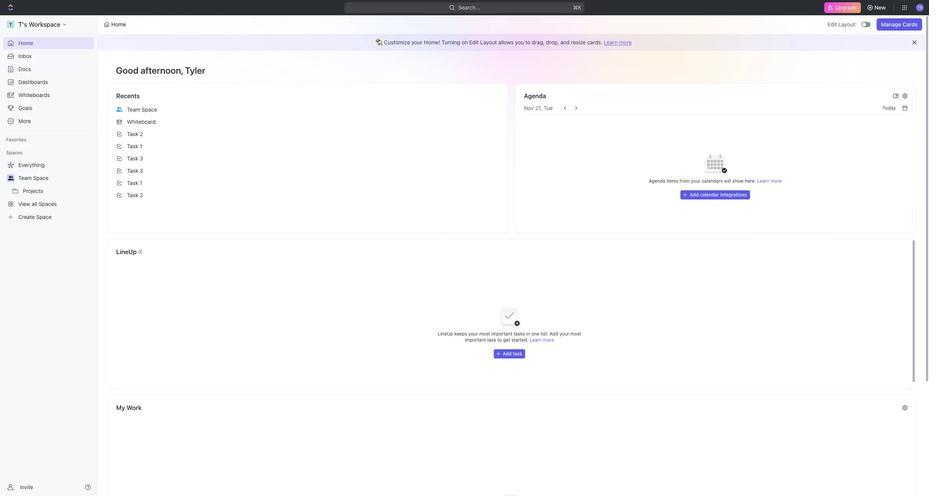 Task type: locate. For each thing, give the bounding box(es) containing it.
task down task 2
[[127, 143, 138, 150]]

1 vertical spatial spaces
[[39, 201, 57, 207]]

important down 'keeps'
[[465, 338, 486, 343]]

1 2 from the top
[[140, 131, 143, 137]]

space up "whiteboard"
[[142, 106, 157, 113]]

edit right on on the top
[[470, 39, 479, 46]]

one
[[532, 331, 540, 337]]

learn more link right 'here.'
[[758, 178, 782, 184]]

1 3 from the top
[[140, 155, 143, 162]]

learn down one
[[530, 338, 542, 343]]

upgrade
[[836, 4, 858, 11]]

1 vertical spatial 1
[[140, 180, 142, 186]]

t's workspace, , element
[[7, 21, 15, 28]]

task 3 down task 1
[[127, 155, 143, 162]]

2 for ‎task 2
[[140, 192, 143, 199]]

task
[[488, 338, 497, 343], [513, 351, 523, 357]]

‎task inside ‎task 1 link
[[127, 180, 138, 186]]

spaces down favorites button
[[6, 150, 22, 156]]

1 horizontal spatial team space link
[[113, 104, 502, 116]]

0 vertical spatial 2
[[140, 131, 143, 137]]

learn more
[[530, 338, 554, 343]]

1 horizontal spatial team space
[[127, 106, 157, 113]]

0 horizontal spatial lineup
[[116, 249, 137, 256]]

1 horizontal spatial agenda
[[649, 178, 666, 184]]

edit
[[828, 21, 838, 28], [470, 39, 479, 46]]

agenda items from your calendars will show here. learn more
[[649, 178, 782, 184]]

more button
[[3, 115, 94, 127]]

customize
[[384, 39, 410, 46]]

drop,
[[546, 39, 559, 46]]

1 down task 2
[[140, 143, 142, 150]]

user group image
[[116, 107, 122, 112], [8, 176, 14, 181]]

0 horizontal spatial important
[[465, 338, 486, 343]]

alert
[[98, 34, 926, 51]]

2 vertical spatial learn more link
[[530, 338, 554, 343]]

1 vertical spatial add
[[550, 331, 559, 337]]

add task
[[503, 351, 523, 357]]

1 vertical spatial team space
[[18, 175, 49, 181]]

0 vertical spatial team
[[127, 106, 140, 113]]

0 vertical spatial edit
[[828, 21, 838, 28]]

3 down task 1
[[140, 155, 143, 162]]

view all spaces
[[18, 201, 57, 207]]

task up task 1
[[127, 131, 138, 137]]

0 vertical spatial learn more link
[[604, 39, 632, 46]]

2 for task 2
[[140, 131, 143, 137]]

1 1 from the top
[[140, 143, 142, 150]]

learn right the cards.
[[604, 39, 618, 46]]

1 for ‎task 1
[[140, 180, 142, 186]]

0 vertical spatial task
[[488, 338, 497, 343]]

integrations
[[721, 192, 747, 198]]

1 horizontal spatial team
[[127, 106, 140, 113]]

cards
[[903, 21, 918, 28]]

add left calendar
[[690, 192, 699, 198]]

learn more link for agenda items from your calendars will show here. learn more
[[758, 178, 782, 184]]

1 vertical spatial 2
[[140, 192, 143, 199]]

new button
[[865, 2, 891, 14]]

task up ‎task 1
[[127, 168, 138, 174]]

lineup for lineup
[[116, 249, 137, 256]]

agenda for agenda
[[524, 93, 547, 100]]

edit layout:
[[828, 21, 857, 28]]

task left get
[[488, 338, 497, 343]]

0 horizontal spatial user group image
[[8, 176, 14, 181]]

‎task inside ‎task 2 link
[[127, 192, 138, 199]]

to right you
[[526, 39, 531, 46]]

agenda left items
[[649, 178, 666, 184]]

team space
[[127, 106, 157, 113], [18, 175, 49, 181]]

task 3 link down task 2 link
[[113, 153, 502, 165]]

add inside lineup keeps your most important tasks in one list. add your most important task to get started.
[[550, 331, 559, 337]]

space down view all spaces link
[[36, 214, 52, 220]]

add inside add calendar integrations button
[[690, 192, 699, 198]]

to inside lineup keeps your most important tasks in one list. add your most important task to get started.
[[498, 338, 502, 343]]

2 task from the top
[[127, 143, 138, 150]]

1 vertical spatial to
[[498, 338, 502, 343]]

1 vertical spatial team
[[18, 175, 32, 181]]

1 up ‎task 2
[[140, 180, 142, 186]]

2 vertical spatial add
[[503, 351, 512, 357]]

0 vertical spatial 1
[[140, 143, 142, 150]]

1
[[140, 143, 142, 150], [140, 180, 142, 186]]

1 horizontal spatial learn more link
[[604, 39, 632, 46]]

task 1 link
[[113, 140, 502, 153]]

0 vertical spatial ‎task
[[127, 180, 138, 186]]

team down everything
[[18, 175, 32, 181]]

0 horizontal spatial home
[[18, 40, 33, 46]]

task inside lineup keeps your most important tasks in one list. add your most important task to get started.
[[488, 338, 497, 343]]

1 vertical spatial task
[[513, 351, 523, 357]]

0 vertical spatial task 3
[[127, 155, 143, 162]]

3 up ‎task 1
[[140, 168, 143, 174]]

task down task 1
[[127, 155, 138, 162]]

and
[[561, 39, 570, 46]]

0 horizontal spatial team space
[[18, 175, 49, 181]]

will
[[725, 178, 732, 184]]

agenda
[[524, 93, 547, 100], [649, 178, 666, 184]]

1 vertical spatial important
[[465, 338, 486, 343]]

0 horizontal spatial team
[[18, 175, 32, 181]]

task 3 up ‎task 1
[[127, 168, 143, 174]]

2 down ‎task 1
[[140, 192, 143, 199]]

1 horizontal spatial important
[[492, 331, 513, 337]]

1 task 3 link from the top
[[113, 153, 502, 165]]

sidebar navigation
[[0, 15, 99, 497]]

team space link
[[113, 104, 502, 116], [18, 172, 93, 184]]

add for add task
[[503, 351, 512, 357]]

important
[[492, 331, 513, 337], [465, 338, 486, 343]]

most right 'keeps'
[[480, 331, 490, 337]]

tree inside sidebar navigation
[[3, 159, 94, 224]]

‎task
[[127, 180, 138, 186], [127, 192, 138, 199]]

add inside add task button
[[503, 351, 512, 357]]

learn more link inside alert
[[604, 39, 632, 46]]

your
[[412, 39, 423, 46], [691, 178, 701, 184], [469, 331, 478, 337], [560, 331, 570, 337]]

0 horizontal spatial learn
[[530, 338, 542, 343]]

t's
[[18, 21, 27, 28]]

0 horizontal spatial add
[[503, 351, 512, 357]]

add right list.
[[550, 331, 559, 337]]

1 vertical spatial user group image
[[8, 176, 14, 181]]

to left get
[[498, 338, 502, 343]]

team space up projects
[[18, 175, 49, 181]]

manage cards button
[[877, 18, 923, 31]]

team space up "whiteboard"
[[127, 106, 157, 113]]

spaces up create space link
[[39, 201, 57, 207]]

favorites
[[6, 137, 26, 143]]

0 vertical spatial user group image
[[116, 107, 122, 112]]

‎task up ‎task 2
[[127, 180, 138, 186]]

1 task 3 from the top
[[127, 155, 143, 162]]

home inside sidebar navigation
[[18, 40, 33, 46]]

learn more link for 🏡 customize your home! turning on edit layout allows you to drag, drop, and resize cards. learn more
[[604, 39, 632, 46]]

task down started.
[[513, 351, 523, 357]]

task 3 link
[[113, 153, 502, 165], [113, 165, 502, 177]]

most
[[480, 331, 490, 337], [571, 331, 582, 337]]

1 horizontal spatial user group image
[[116, 107, 122, 112]]

0 vertical spatial team space link
[[113, 104, 502, 116]]

workspace
[[29, 21, 60, 28]]

1 vertical spatial ‎task
[[127, 192, 138, 199]]

1 horizontal spatial add
[[550, 331, 559, 337]]

1 horizontal spatial to
[[526, 39, 531, 46]]

add down get
[[503, 351, 512, 357]]

t
[[9, 22, 12, 27]]

more
[[18, 118, 31, 124]]

1 horizontal spatial task
[[513, 351, 523, 357]]

tb button
[[914, 2, 927, 14]]

1 vertical spatial space
[[33, 175, 49, 181]]

good afternoon, tyler
[[116, 65, 205, 76]]

1 vertical spatial home
[[18, 40, 33, 46]]

task 3 link up ‎task 2 link
[[113, 165, 502, 177]]

spaces
[[6, 150, 22, 156], [39, 201, 57, 207]]

0 vertical spatial add
[[690, 192, 699, 198]]

task 3
[[127, 155, 143, 162], [127, 168, 143, 174]]

learn right 'here.'
[[758, 178, 770, 184]]

1 ‎task from the top
[[127, 180, 138, 186]]

1 horizontal spatial spaces
[[39, 201, 57, 207]]

2 2 from the top
[[140, 192, 143, 199]]

2 horizontal spatial learn
[[758, 178, 770, 184]]

1 horizontal spatial edit
[[828, 21, 838, 28]]

agenda up nov 21, tue in the top of the page
[[524, 93, 547, 100]]

dashboards
[[18, 79, 48, 85]]

1 vertical spatial 3
[[140, 168, 143, 174]]

your inside alert
[[412, 39, 423, 46]]

0 horizontal spatial spaces
[[6, 150, 22, 156]]

list.
[[541, 331, 549, 337]]

1 horizontal spatial lineup
[[438, 331, 453, 337]]

0 vertical spatial learn
[[604, 39, 618, 46]]

team space link up projects link
[[18, 172, 93, 184]]

most right list.
[[571, 331, 582, 337]]

0 vertical spatial more
[[620, 39, 632, 46]]

everything link
[[3, 159, 93, 171]]

0 vertical spatial important
[[492, 331, 513, 337]]

learn more link down list.
[[530, 338, 554, 343]]

1 vertical spatial learn more link
[[758, 178, 782, 184]]

task
[[127, 131, 138, 137], [127, 143, 138, 150], [127, 155, 138, 162], [127, 168, 138, 174]]

‎task down ‎task 1
[[127, 192, 138, 199]]

you
[[515, 39, 524, 46]]

0 horizontal spatial task
[[488, 338, 497, 343]]

add
[[690, 192, 699, 198], [550, 331, 559, 337], [503, 351, 512, 357]]

2 ‎task from the top
[[127, 192, 138, 199]]

lineup inside lineup keeps your most important tasks in one list. add your most important task to get started.
[[438, 331, 453, 337]]

0 vertical spatial lineup
[[116, 249, 137, 256]]

2 1 from the top
[[140, 180, 142, 186]]

to
[[526, 39, 531, 46], [498, 338, 502, 343]]

home
[[111, 21, 126, 28], [18, 40, 33, 46]]

favorites button
[[3, 136, 29, 145]]

important up get
[[492, 331, 513, 337]]

learn
[[604, 39, 618, 46], [758, 178, 770, 184], [530, 338, 542, 343]]

1 horizontal spatial learn
[[604, 39, 618, 46]]

0 horizontal spatial team space link
[[18, 172, 93, 184]]

more right 'here.'
[[771, 178, 782, 184]]

2 down "whiteboard"
[[140, 131, 143, 137]]

add calendar integrations
[[690, 192, 747, 198]]

your left home!
[[412, 39, 423, 46]]

team
[[127, 106, 140, 113], [18, 175, 32, 181]]

2 horizontal spatial learn more link
[[758, 178, 782, 184]]

0 horizontal spatial agenda
[[524, 93, 547, 100]]

1 most from the left
[[480, 331, 490, 337]]

edit left layout:
[[828, 21, 838, 28]]

2 most from the left
[[571, 331, 582, 337]]

2 horizontal spatial add
[[690, 192, 699, 198]]

1 horizontal spatial home
[[111, 21, 126, 28]]

tree containing everything
[[3, 159, 94, 224]]

1 horizontal spatial most
[[571, 331, 582, 337]]

get
[[504, 338, 511, 343]]

learn more link right the cards.
[[604, 39, 632, 46]]

1 vertical spatial agenda
[[649, 178, 666, 184]]

space down everything link
[[33, 175, 49, 181]]

your right list.
[[560, 331, 570, 337]]

‎task for ‎task 1
[[127, 180, 138, 186]]

more down list.
[[543, 338, 554, 343]]

0 vertical spatial agenda
[[524, 93, 547, 100]]

‎task 1 link
[[113, 177, 502, 189]]

0 horizontal spatial more
[[543, 338, 554, 343]]

whiteboards
[[18, 92, 50, 98]]

tasks
[[514, 331, 525, 337]]

0 horizontal spatial to
[[498, 338, 502, 343]]

1 vertical spatial more
[[771, 178, 782, 184]]

team up "whiteboard"
[[127, 106, 140, 113]]

2 vertical spatial more
[[543, 338, 554, 343]]

1 horizontal spatial more
[[620, 39, 632, 46]]

1 vertical spatial task 3
[[127, 168, 143, 174]]

1 vertical spatial edit
[[470, 39, 479, 46]]

0 vertical spatial 3
[[140, 155, 143, 162]]

1 vertical spatial lineup
[[438, 331, 453, 337]]

‎task 2
[[127, 192, 143, 199]]

2
[[140, 131, 143, 137], [140, 192, 143, 199]]

calendars
[[702, 178, 723, 184]]

manage
[[882, 21, 902, 28]]

tree
[[3, 159, 94, 224]]

more right the cards.
[[620, 39, 632, 46]]

0 horizontal spatial most
[[480, 331, 490, 337]]

team space link up task 2 link
[[113, 104, 502, 116]]



Task type: describe. For each thing, give the bounding box(es) containing it.
task 2 link
[[113, 128, 502, 140]]

lineup for lineup keeps your most important tasks in one list. add your most important task to get started.
[[438, 331, 453, 337]]

0 horizontal spatial edit
[[470, 39, 479, 46]]

1 vertical spatial team space link
[[18, 172, 93, 184]]

0 horizontal spatial learn more link
[[530, 338, 554, 343]]

2 vertical spatial learn
[[530, 338, 542, 343]]

2 vertical spatial space
[[36, 214, 52, 220]]

task inside button
[[513, 351, 523, 357]]

everything
[[18, 162, 45, 168]]

team space inside tree
[[18, 175, 49, 181]]

tyler
[[185, 65, 205, 76]]

0 vertical spatial space
[[142, 106, 157, 113]]

your right 'keeps'
[[469, 331, 478, 337]]

inbox
[[18, 53, 32, 59]]

user group image inside tree
[[8, 176, 14, 181]]

team inside sidebar navigation
[[18, 175, 32, 181]]

create
[[18, 214, 35, 220]]

agenda for agenda items from your calendars will show here. learn more
[[649, 178, 666, 184]]

2 3 from the top
[[140, 168, 143, 174]]

projects
[[23, 188, 43, 194]]

search...
[[459, 4, 480, 11]]

keeps
[[455, 331, 467, 337]]

2 task 3 link from the top
[[113, 165, 502, 177]]

0 vertical spatial home
[[111, 21, 126, 28]]

started.
[[512, 338, 529, 343]]

view all spaces link
[[3, 198, 93, 211]]

invite
[[20, 484, 33, 491]]

tb
[[918, 5, 923, 10]]

nov
[[524, 105, 534, 111]]

cards.
[[588, 39, 603, 46]]

my work
[[116, 405, 142, 412]]

0 vertical spatial to
[[526, 39, 531, 46]]

add for add calendar integrations
[[690, 192, 699, 198]]

tue
[[544, 105, 553, 111]]

docs link
[[3, 63, 94, 75]]

drag,
[[532, 39, 545, 46]]

home!
[[424, 39, 440, 46]]

add task button
[[494, 350, 526, 359]]

all
[[32, 201, 37, 207]]

task 2
[[127, 131, 143, 137]]

today
[[883, 105, 896, 111]]

layout
[[481, 39, 497, 46]]

layout:
[[839, 21, 857, 28]]

show
[[733, 178, 744, 184]]

work
[[127, 405, 142, 412]]

manage cards
[[882, 21, 918, 28]]

1 vertical spatial learn
[[758, 178, 770, 184]]

afternoon,
[[141, 65, 183, 76]]

2 task 3 from the top
[[127, 168, 143, 174]]

new
[[875, 4, 886, 11]]

2 horizontal spatial more
[[771, 178, 782, 184]]

today button
[[880, 104, 900, 113]]

recents
[[116, 93, 140, 100]]

‎task 2 link
[[113, 189, 502, 202]]

‎task for ‎task 2
[[127, 192, 138, 199]]

whiteboards link
[[3, 89, 94, 101]]

from
[[680, 178, 690, 184]]

calendar
[[700, 192, 720, 198]]

whiteboard
[[127, 119, 156, 125]]

your right from
[[691, 178, 701, 184]]

here.
[[746, 178, 757, 184]]

add task button
[[494, 350, 526, 359]]

‎task 1
[[127, 180, 142, 186]]

0 vertical spatial team space
[[127, 106, 157, 113]]

docs
[[18, 66, 31, 72]]

on
[[462, 39, 468, 46]]

nov 21, tue button
[[524, 105, 553, 111]]

create space link
[[3, 211, 93, 224]]

view
[[18, 201, 30, 207]]

user group image inside team space link
[[116, 107, 122, 112]]

add calendar integrations button
[[681, 191, 750, 200]]

🏡
[[376, 39, 383, 46]]

21,
[[536, 105, 543, 111]]

alert containing 🏡 customize your home! turning on edit layout allows you to drag, drop, and resize cards.
[[98, 34, 926, 51]]

1 task from the top
[[127, 131, 138, 137]]

⌘k
[[574, 4, 582, 11]]

nov 21, tue
[[524, 105, 553, 111]]

in
[[527, 331, 530, 337]]

whiteboard link
[[113, 116, 502, 128]]

dashboards link
[[3, 76, 94, 88]]

create space
[[18, 214, 52, 220]]

projects link
[[23, 185, 93, 198]]

lineup keeps your most important tasks in one list. add your most important task to get started.
[[438, 331, 582, 343]]

🏡 customize your home! turning on edit layout allows you to drag, drop, and resize cards. learn more
[[376, 39, 632, 46]]

turning
[[442, 39, 461, 46]]

home link
[[3, 37, 94, 49]]

0 vertical spatial spaces
[[6, 150, 22, 156]]

t's workspace
[[18, 21, 60, 28]]

3 task from the top
[[127, 155, 138, 162]]

task 1
[[127, 143, 142, 150]]

items
[[667, 178, 679, 184]]

good
[[116, 65, 139, 76]]

spaces inside tree
[[39, 201, 57, 207]]

goals link
[[3, 102, 94, 114]]

1 for task 1
[[140, 143, 142, 150]]

resize
[[572, 39, 586, 46]]

4 task from the top
[[127, 168, 138, 174]]

my
[[116, 405, 125, 412]]

goals
[[18, 105, 32, 111]]

allows
[[499, 39, 514, 46]]



Task type: vqa. For each thing, say whether or not it's contained in the screenshot.
wifi image
no



